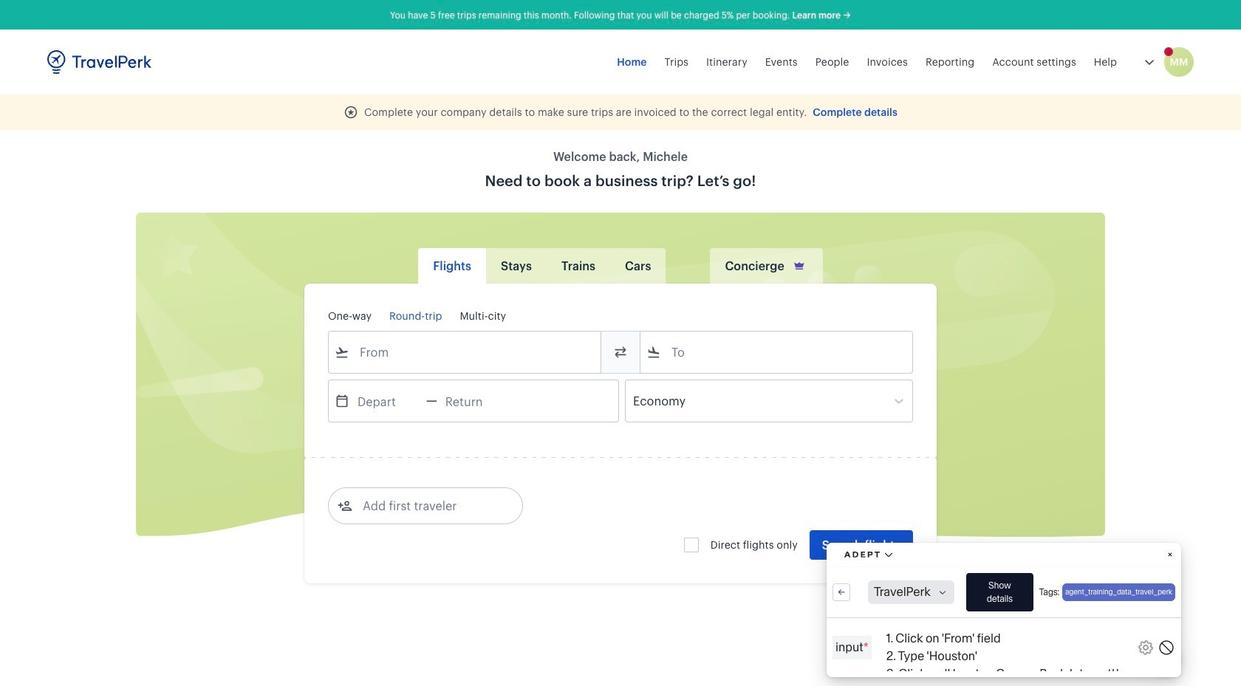 Task type: locate. For each thing, give the bounding box(es) containing it.
Add first traveler search field
[[353, 495, 506, 518]]

Return text field
[[437, 381, 514, 422]]

To search field
[[662, 341, 894, 364]]



Task type: describe. For each thing, give the bounding box(es) containing it.
From search field
[[350, 341, 582, 364]]

Depart text field
[[350, 381, 427, 422]]



